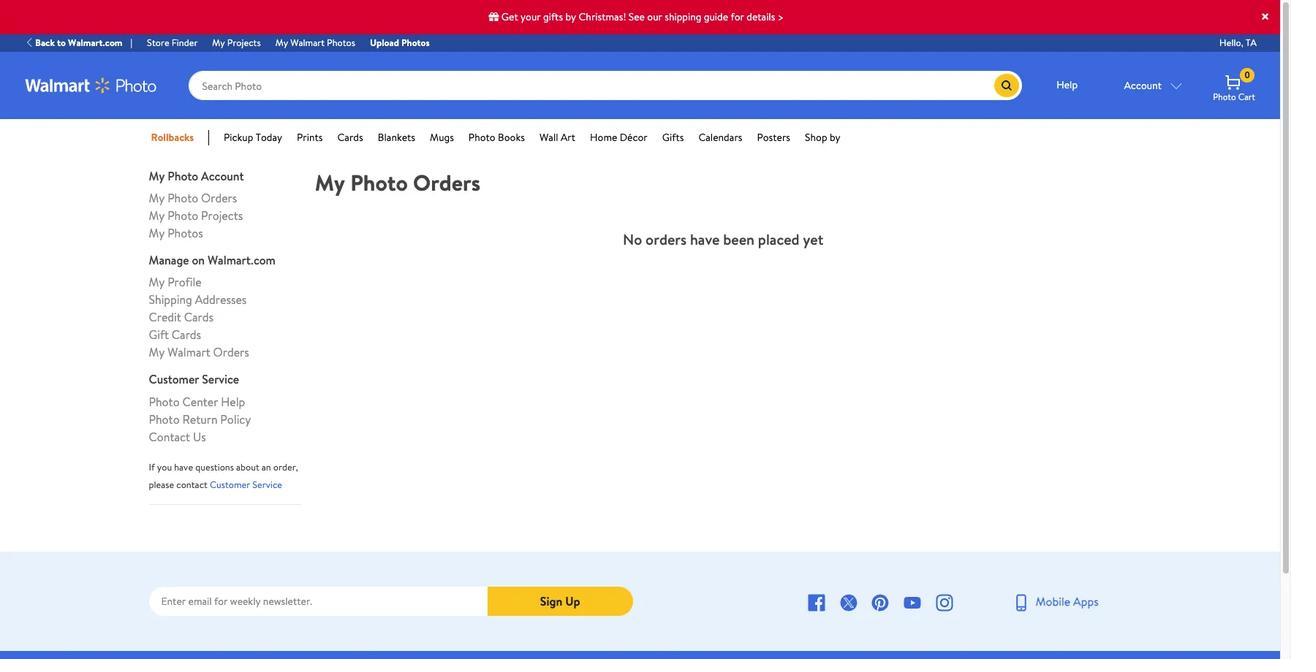 Task type: describe. For each thing, give the bounding box(es) containing it.
my projects
[[212, 36, 261, 49]]

you
[[157, 461, 172, 474]]

gifts link
[[662, 130, 684, 146]]

gifts
[[662, 130, 684, 145]]

upload photos
[[370, 36, 430, 49]]

addresses
[[195, 292, 247, 308]]

guide
[[704, 10, 729, 24]]

my photo account my photo orders my photo projects my photos
[[149, 168, 244, 242]]

customer for customer service
[[210, 478, 250, 491]]

gift
[[149, 327, 169, 343]]

my photo orders
[[315, 168, 481, 198]]

on
[[192, 252, 205, 269]]

account inside my photo account my photo orders my photo projects my photos
[[201, 168, 244, 184]]

rollbacks
[[151, 130, 194, 145]]

0 vertical spatial projects
[[227, 36, 261, 49]]

walmart inside manage on walmart.com my profile shipping addresses credit cards gift cards my walmart orders
[[168, 345, 210, 361]]

pickup today
[[224, 130, 282, 145]]

us
[[193, 429, 206, 445]]

upload photos link
[[363, 36, 437, 50]]

calendars
[[699, 130, 743, 145]]

magnifying glass image
[[1001, 79, 1014, 92]]

order,
[[273, 461, 298, 474]]

my walmart photos
[[276, 36, 355, 49]]

your
[[521, 10, 541, 24]]

wall art
[[540, 130, 576, 145]]

orders inside manage on walmart.com my profile shipping addresses credit cards gift cards my walmart orders
[[213, 345, 249, 361]]

wall art link
[[540, 130, 576, 146]]

2 horizontal spatial photos
[[402, 36, 430, 49]]

yet
[[803, 230, 824, 249]]

×
[[1261, 4, 1271, 29]]

by inside shop by link
[[830, 130, 841, 145]]

0 vertical spatial cards
[[338, 130, 363, 145]]

home décor link
[[590, 130, 648, 146]]

instagram image
[[936, 595, 954, 612]]

2 vertical spatial cards
[[172, 327, 201, 343]]

gift cards link
[[149, 327, 201, 343]]

upload
[[370, 36, 399, 49]]

manage on walmart.com my profile shipping addresses credit cards gift cards my walmart orders
[[149, 252, 276, 361]]

if you have questions about an order, please contact
[[149, 461, 298, 491]]

finder
[[172, 36, 198, 49]]

service for customer service photo center help photo return policy contact us
[[202, 372, 239, 388]]

get
[[502, 10, 518, 24]]

décor
[[620, 130, 648, 145]]

mobile
[[1036, 594, 1071, 610]]

customer service
[[210, 478, 282, 491]]

back
[[35, 36, 55, 49]]

ta
[[1246, 36, 1257, 49]]

orders
[[646, 230, 687, 249]]

shipping addresses link
[[149, 292, 247, 308]]

wall
[[540, 130, 559, 145]]

prints
[[297, 130, 323, 145]]

facebook image
[[808, 595, 826, 612]]

get your gifts by christmas! see our shipping guide for details >
[[499, 10, 784, 24]]

customer service photo center help photo return policy contact us
[[149, 372, 251, 445]]

mugs
[[430, 130, 454, 145]]

apps
[[1074, 594, 1099, 610]]

Search Photo text field
[[189, 71, 995, 100]]

photo center help link
[[149, 394, 245, 410]]

twitter image
[[840, 595, 858, 612]]

orders inside my photo account my photo orders my photo projects my photos
[[201, 190, 237, 206]]

cart
[[1239, 91, 1256, 103]]

have for questions
[[174, 461, 193, 474]]

have for been
[[690, 230, 720, 249]]

1 vertical spatial cards
[[184, 310, 214, 326]]

my profile link
[[149, 275, 202, 291]]

service for customer service
[[253, 478, 282, 491]]

hello, ta
[[1220, 36, 1257, 49]]

0 vertical spatial help
[[1057, 78, 1078, 92]]

for
[[731, 10, 745, 24]]

manage
[[149, 252, 189, 269]]

christmas!
[[579, 10, 626, 24]]

0 horizontal spatial by
[[566, 10, 577, 24]]

hello,
[[1220, 36, 1244, 49]]

up
[[566, 594, 581, 610]]

home décor
[[590, 130, 648, 145]]

photo books link
[[469, 130, 525, 146]]

0
[[1245, 69, 1251, 81]]

walmart.com for to
[[68, 36, 122, 49]]

gifts
[[543, 10, 563, 24]]

customer service link
[[210, 478, 282, 491]]

photo cart
[[1214, 91, 1256, 103]]

my walmart photos link
[[268, 36, 363, 50]]

today
[[256, 130, 282, 145]]

art
[[561, 130, 576, 145]]

credit
[[149, 310, 181, 326]]

questions
[[195, 461, 234, 474]]



Task type: locate. For each thing, give the bounding box(es) containing it.
0 horizontal spatial photos
[[168, 225, 203, 242]]

have right you
[[174, 461, 193, 474]]

photos
[[327, 36, 355, 49], [402, 36, 430, 49], [168, 225, 203, 242]]

1 vertical spatial account
[[201, 168, 244, 184]]

service up center
[[202, 372, 239, 388]]

have left been
[[690, 230, 720, 249]]

walmart down gift cards link
[[168, 345, 210, 361]]

1 horizontal spatial help
[[1057, 78, 1078, 92]]

back arrow image
[[25, 37, 35, 48]]

pickup
[[224, 130, 253, 145]]

my
[[212, 36, 225, 49], [276, 36, 288, 49], [315, 168, 345, 198], [149, 168, 165, 184], [149, 190, 165, 206], [149, 208, 165, 224], [149, 225, 165, 242], [149, 275, 165, 291], [149, 345, 165, 361]]

cards
[[338, 130, 363, 145], [184, 310, 214, 326], [172, 327, 201, 343]]

my projects link
[[205, 36, 268, 50]]

blankets
[[378, 130, 416, 145]]

0 vertical spatial account
[[1125, 78, 1162, 93]]

walmart.com right to at the left top of page
[[68, 36, 122, 49]]

placed
[[758, 230, 800, 249]]

youtube image
[[904, 595, 922, 612]]

service down an
[[253, 478, 282, 491]]

1 vertical spatial by
[[830, 130, 841, 145]]

calendars link
[[699, 130, 743, 146]]

by right gifts
[[566, 10, 577, 24]]

sign up
[[540, 594, 581, 610]]

|
[[131, 36, 132, 49]]

0 horizontal spatial walmart.com
[[68, 36, 122, 49]]

orders up my photo projects link
[[201, 190, 237, 206]]

customer for customer service photo center help photo return policy contact us
[[149, 372, 199, 388]]

gift image
[[489, 12, 499, 22]]

walmart
[[291, 36, 325, 49], [168, 345, 210, 361]]

books
[[498, 130, 525, 145]]

walmart inside my walmart photos link
[[291, 36, 325, 49]]

photo return policy link
[[149, 412, 251, 428]]

pinterest image
[[872, 595, 890, 612]]

1 vertical spatial projects
[[201, 208, 243, 224]]

1 vertical spatial service
[[253, 478, 282, 491]]

help
[[1057, 78, 1078, 92], [221, 394, 245, 410]]

store
[[147, 36, 169, 49]]

to
[[57, 36, 66, 49]]

cards down "shipping addresses" link
[[184, 310, 214, 326]]

1 horizontal spatial by
[[830, 130, 841, 145]]

no orders have been placed yet
[[623, 230, 824, 249]]

projects inside my photo account my photo orders my photo projects my photos
[[201, 208, 243, 224]]

1 vertical spatial walmart
[[168, 345, 210, 361]]

1 horizontal spatial have
[[690, 230, 720, 249]]

1 vertical spatial have
[[174, 461, 193, 474]]

credit cards link
[[149, 310, 214, 326]]

0 vertical spatial have
[[690, 230, 720, 249]]

return
[[182, 412, 218, 428]]

0 horizontal spatial help
[[221, 394, 245, 410]]

an
[[262, 461, 271, 474]]

× link
[[1261, 4, 1271, 29]]

blankets link
[[378, 130, 416, 146]]

by right shop
[[830, 130, 841, 145]]

cards link
[[338, 130, 363, 146]]

our
[[648, 10, 663, 24]]

rollbacks link
[[151, 130, 209, 146]]

orders down mugs link on the left top of the page
[[413, 168, 481, 198]]

mugs link
[[430, 130, 454, 146]]

help link
[[1042, 71, 1094, 100]]

walmart.com for on
[[208, 252, 276, 269]]

photo
[[1214, 91, 1237, 103], [469, 130, 496, 145], [351, 168, 408, 198], [168, 168, 198, 184], [168, 190, 198, 206], [168, 208, 198, 224], [149, 394, 180, 410], [149, 412, 180, 428]]

customer inside customer service photo center help photo return policy contact us
[[149, 372, 199, 388]]

1 horizontal spatial walmart.com
[[208, 252, 276, 269]]

see
[[629, 10, 645, 24]]

1 horizontal spatial walmart
[[291, 36, 325, 49]]

mobile apps
[[1036, 594, 1099, 610]]

sign up button
[[488, 587, 633, 616]]

walmart.com
[[68, 36, 122, 49], [208, 252, 276, 269]]

service
[[202, 372, 239, 388], [253, 478, 282, 491]]

1 horizontal spatial account
[[1125, 78, 1162, 93]]

please
[[149, 478, 174, 491]]

1 vertical spatial customer
[[210, 478, 250, 491]]

details
[[747, 10, 776, 24]]

posters link
[[757, 130, 791, 146]]

0 vertical spatial by
[[566, 10, 577, 24]]

0 horizontal spatial customer
[[149, 372, 199, 388]]

mobile apps link
[[1013, 594, 1099, 612]]

customer up photo center help link
[[149, 372, 199, 388]]

walmart.com inside manage on walmart.com my profile shipping addresses credit cards gift cards my walmart orders
[[208, 252, 276, 269]]

my photos link
[[149, 225, 203, 242]]

0 horizontal spatial walmart
[[168, 345, 210, 361]]

cards right prints
[[338, 130, 363, 145]]

1 horizontal spatial service
[[253, 478, 282, 491]]

projects
[[227, 36, 261, 49], [201, 208, 243, 224]]

have
[[690, 230, 720, 249], [174, 461, 193, 474]]

0 vertical spatial walmart.com
[[68, 36, 122, 49]]

photos inside my photo account my photo orders my photo projects my photos
[[168, 225, 203, 242]]

account inside dropdown button
[[1125, 78, 1162, 93]]

1 vertical spatial walmart.com
[[208, 252, 276, 269]]

shop by link
[[805, 130, 841, 146]]

walmart right my projects
[[291, 36, 325, 49]]

photos right upload
[[402, 36, 430, 49]]

>
[[778, 10, 784, 24]]

help inside customer service photo center help photo return policy contact us
[[221, 394, 245, 410]]

service inside customer service photo center help photo return policy contact us
[[202, 372, 239, 388]]

photo inside 'link'
[[469, 130, 496, 145]]

help right magnifying glass icon
[[1057, 78, 1078, 92]]

customer down questions
[[210, 478, 250, 491]]

about
[[236, 461, 259, 474]]

0 vertical spatial service
[[202, 372, 239, 388]]

pickup today link
[[224, 130, 282, 146]]

my walmart orders link
[[149, 345, 249, 361]]

center
[[182, 394, 218, 410]]

store finder
[[147, 36, 198, 49]]

projects right finder
[[227, 36, 261, 49]]

photos down my photo projects link
[[168, 225, 203, 242]]

0 vertical spatial customer
[[149, 372, 199, 388]]

shipping
[[149, 292, 192, 308]]

cards down credit cards link
[[172, 327, 201, 343]]

been
[[724, 230, 755, 249]]

account
[[1125, 78, 1162, 93], [201, 168, 244, 184]]

prints link
[[297, 130, 323, 146]]

0 vertical spatial walmart
[[291, 36, 325, 49]]

orders down 'addresses'
[[213, 345, 249, 361]]

if
[[149, 461, 155, 474]]

0 horizontal spatial account
[[201, 168, 244, 184]]

posters
[[757, 130, 791, 145]]

shop by
[[805, 130, 841, 145]]

projects down my photo orders link
[[201, 208, 243, 224]]

have inside if you have questions about an order, please contact
[[174, 461, 193, 474]]

profile
[[168, 275, 202, 291]]

home
[[590, 130, 618, 145]]

1 horizontal spatial customer
[[210, 478, 250, 491]]

0 horizontal spatial have
[[174, 461, 193, 474]]

photos left upload
[[327, 36, 355, 49]]

1 vertical spatial help
[[221, 394, 245, 410]]

walmart.com right on
[[208, 252, 276, 269]]

contact
[[177, 478, 208, 491]]

my photo projects link
[[149, 208, 243, 224]]

my photo orders link
[[149, 190, 237, 206]]

help up policy
[[221, 394, 245, 410]]

policy
[[220, 412, 251, 428]]

orders
[[413, 168, 481, 198], [201, 190, 237, 206], [213, 345, 249, 361]]

store finder link
[[140, 36, 205, 50]]

mobile app image
[[1013, 595, 1031, 612]]

photo books
[[469, 130, 525, 145]]

0 horizontal spatial service
[[202, 372, 239, 388]]

1 horizontal spatial photos
[[327, 36, 355, 49]]



Task type: vqa. For each thing, say whether or not it's contained in the screenshot.
the by
yes



